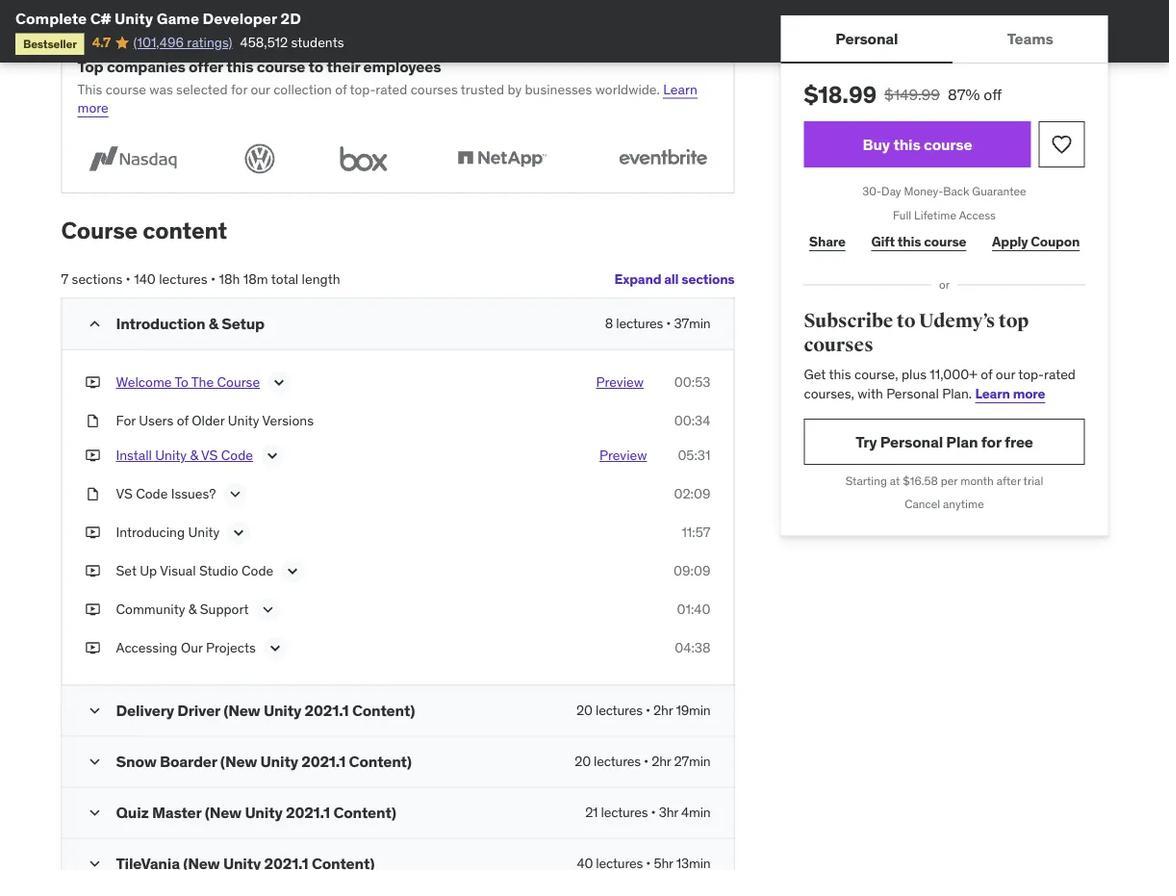 Task type: describe. For each thing, give the bounding box(es) containing it.
set
[[116, 562, 137, 579]]

this
[[78, 80, 102, 97]]

(new for boarder
[[220, 751, 257, 771]]

0 vertical spatial course
[[61, 216, 138, 245]]

accessing our projects
[[116, 639, 256, 657]]

8
[[605, 315, 614, 332]]

unity inside "button"
[[155, 447, 187, 464]]

install unity & vs code button
[[116, 446, 253, 469]]

4.7
[[92, 34, 111, 51]]

xsmall image for 09:09
[[85, 562, 101, 581]]

share
[[810, 233, 846, 251]]

snow
[[116, 751, 157, 771]]

11:57
[[682, 524, 711, 541]]

preview for 05:31
[[600, 447, 647, 464]]

458,512 students
[[240, 34, 344, 51]]

driver
[[177, 700, 220, 720]]

install
[[116, 447, 152, 464]]

top
[[78, 56, 104, 76]]

lectures for quiz master (new unity 2021.1 content)
[[601, 804, 648, 821]]

19min
[[676, 702, 711, 719]]

delivery
[[116, 700, 174, 720]]

businesses
[[525, 80, 592, 97]]

show lecture description image for projects
[[266, 639, 285, 658]]

welcome to the course
[[116, 374, 260, 391]]

for users of older unity versions
[[116, 412, 314, 430]]

by
[[508, 80, 522, 97]]

expand all sections button
[[615, 260, 735, 298]]

course content
[[61, 216, 227, 245]]

community & support
[[116, 601, 249, 618]]

1 xsmall image from the top
[[85, 373, 101, 392]]

game
[[157, 8, 199, 28]]

xsmall image for preview
[[85, 446, 101, 465]]

20 for snow boarder (new unity 2021.1 content)
[[575, 753, 591, 770]]

xsmall image for 11:57
[[85, 523, 101, 542]]

2 vertical spatial personal
[[881, 432, 944, 451]]

09:09
[[674, 562, 711, 579]]

04:38
[[675, 639, 711, 657]]

• left 18h 18m
[[211, 270, 216, 287]]

vs code issues?
[[116, 485, 216, 502]]

welcome
[[116, 374, 172, 391]]

bestseller
[[23, 36, 77, 51]]

all
[[665, 270, 679, 287]]

code for install unity & vs code
[[221, 447, 253, 464]]

1 horizontal spatial for
[[982, 432, 1002, 451]]

accessing
[[116, 639, 178, 657]]

offer
[[189, 56, 223, 76]]

nasdaq image
[[78, 141, 188, 177]]

plan
[[947, 432, 979, 451]]

rated inside get this course, plus 11,000+ of our top-rated courses, with personal plan.
[[1045, 366, 1076, 383]]

expand
[[615, 270, 662, 287]]

87%
[[948, 84, 981, 104]]

apply
[[993, 233, 1029, 251]]

& for setup
[[209, 314, 218, 333]]

personal inside get this course, plus 11,000+ of our top-rated courses, with personal plan.
[[887, 385, 940, 402]]

more for subscribe to udemy's top courses
[[1014, 385, 1046, 402]]

guarantee
[[973, 183, 1027, 198]]

support
[[200, 601, 249, 618]]

older
[[192, 412, 225, 430]]

wishlist image
[[1051, 133, 1074, 156]]

companies
[[107, 56, 186, 76]]

gift
[[872, 233, 895, 251]]

introducing
[[116, 524, 185, 541]]

expand all sections
[[615, 270, 735, 287]]

& inside "button"
[[190, 447, 198, 464]]

visual
[[160, 562, 196, 579]]

small image
[[85, 854, 104, 870]]

subscribe
[[804, 309, 894, 333]]

xsmall image for vs
[[85, 485, 101, 504]]

• for delivery driver (new unity 2021.1 content)
[[646, 702, 651, 719]]

xsmall image for 00:34
[[85, 412, 101, 431]]

buy this course
[[863, 134, 973, 154]]

learn more link for subscribe to udemy's top courses
[[976, 385, 1046, 402]]

(new for driver
[[224, 700, 261, 720]]

show lecture description image for introducing unity
[[229, 523, 249, 542]]

2 vertical spatial of
[[177, 412, 189, 430]]

7
[[61, 270, 69, 287]]

top- inside get this course, plus 11,000+ of our top-rated courses, with personal plan.
[[1019, 366, 1045, 383]]

content) for snow boarder (new unity 2021.1 content)
[[349, 751, 412, 771]]

get this course, plus 11,000+ of our top-rated courses, with personal plan.
[[804, 366, 1076, 402]]

small image for delivery
[[85, 701, 104, 721]]

buy
[[863, 134, 891, 154]]

unity right c#
[[115, 8, 153, 28]]

boarder
[[160, 751, 217, 771]]

• for introduction & setup
[[667, 315, 671, 332]]

458,512
[[240, 34, 288, 51]]

1 vertical spatial vs
[[116, 485, 133, 502]]

install unity & vs code
[[116, 447, 253, 464]]

0 horizontal spatial for
[[231, 80, 248, 97]]

2021.1 for quiz master (new unity 2021.1 content)
[[286, 802, 330, 822]]

learn more link for top companies offer this course to their employees
[[78, 80, 698, 116]]

gift this course
[[872, 233, 967, 251]]

0 vertical spatial our
[[251, 80, 270, 97]]

30-day money-back guarantee full lifetime access
[[863, 183, 1027, 222]]

trial
[[1024, 473, 1044, 488]]

0 vertical spatial show lecture description image
[[270, 373, 289, 393]]

was
[[150, 80, 173, 97]]

introduction & setup
[[116, 314, 265, 333]]

learn more for top companies offer this course to their employees
[[78, 80, 698, 116]]

teams
[[1008, 28, 1054, 48]]

lectures for introduction & setup
[[617, 315, 664, 332]]

personal button
[[781, 15, 953, 62]]

access
[[960, 207, 996, 222]]

small image for snow
[[85, 752, 104, 772]]

starting at $16.58 per month after trial cancel anytime
[[846, 473, 1044, 512]]

after
[[997, 473, 1021, 488]]

set up visual studio code
[[116, 562, 274, 579]]

00:53
[[675, 374, 711, 391]]

unity up snow boarder (new unity 2021.1 content)
[[264, 700, 302, 720]]

subscribe to udemy's top courses
[[804, 309, 1030, 357]]

quiz master (new unity 2021.1 content)
[[116, 802, 396, 822]]

length
[[302, 270, 340, 287]]

ratings)
[[187, 34, 232, 51]]

gift this course link
[[867, 223, 972, 262]]

total
[[271, 270, 299, 287]]

up
[[140, 562, 157, 579]]

show lecture description image for set up visual studio code
[[283, 562, 303, 581]]

0 horizontal spatial courses
[[411, 80, 458, 97]]

0 horizontal spatial top-
[[350, 80, 376, 97]]

selected
[[176, 80, 228, 97]]

course down '458,512 students'
[[257, 56, 305, 76]]

• for snow boarder (new unity 2021.1 content)
[[644, 753, 649, 770]]

learn more for subscribe to udemy's top courses
[[976, 385, 1046, 402]]

30-
[[863, 183, 882, 198]]

unity up 'set up visual studio code'
[[188, 524, 220, 541]]

unity down snow boarder (new unity 2021.1 content)
[[245, 802, 283, 822]]

employees
[[364, 56, 441, 76]]



Task type: vqa. For each thing, say whether or not it's contained in the screenshot.
Snow Boarder (New Unity 2021.1 Content) Content)
yes



Task type: locate. For each thing, give the bounding box(es) containing it.
1 vertical spatial to
[[897, 309, 916, 333]]

their
[[327, 56, 360, 76]]

140
[[134, 270, 156, 287]]

2 vertical spatial show lecture description image
[[266, 639, 285, 658]]

0 vertical spatial to
[[309, 56, 324, 76]]

xsmall image
[[85, 373, 101, 392], [85, 485, 101, 504], [85, 600, 101, 619], [85, 639, 101, 658]]

udemy's
[[920, 309, 996, 333]]

vs inside "button"
[[201, 447, 218, 464]]

1 vertical spatial for
[[982, 432, 1002, 451]]

community
[[116, 601, 185, 618]]

our right 11,000+
[[996, 366, 1016, 383]]

1 sections from the left
[[682, 270, 735, 287]]

introducing unity
[[116, 524, 220, 541]]

top
[[999, 309, 1030, 333]]

xsmall image left introducing
[[85, 523, 101, 542]]

show lecture description image for vs code issues?
[[226, 485, 245, 504]]

4 xsmall image from the top
[[85, 639, 101, 658]]

xsmall image left community
[[85, 600, 101, 619]]

course down the lifetime
[[925, 233, 967, 251]]

20
[[577, 702, 593, 719], [575, 753, 591, 770]]

01:40
[[677, 601, 711, 618]]

lectures up "21" in the bottom of the page
[[594, 753, 641, 770]]

volkswagen image
[[239, 141, 281, 177]]

learn more up the free on the right of the page
[[976, 385, 1046, 402]]

lectures for delivery driver (new unity 2021.1 content)
[[596, 702, 643, 719]]

cancel
[[905, 497, 941, 512]]

tab list
[[781, 15, 1109, 64]]

7 sections • 140 lectures • 18h 18m total length
[[61, 270, 340, 287]]

1 vertical spatial rated
[[1045, 366, 1076, 383]]

1 xsmall image from the top
[[85, 412, 101, 431]]

xsmall image
[[85, 412, 101, 431], [85, 446, 101, 465], [85, 523, 101, 542], [85, 562, 101, 581]]

0 horizontal spatial rated
[[376, 80, 408, 97]]

(101,496 ratings)
[[133, 34, 232, 51]]

plan.
[[943, 385, 973, 402]]

1 vertical spatial 2hr
[[652, 753, 671, 770]]

0 vertical spatial (new
[[224, 700, 261, 720]]

this up courses,
[[829, 366, 852, 383]]

learn more
[[78, 80, 698, 116], [976, 385, 1046, 402]]

personal inside button
[[836, 28, 899, 48]]

personal up $16.58
[[881, 432, 944, 451]]

delivery driver (new unity 2021.1 content)
[[116, 700, 415, 720]]

1 horizontal spatial to
[[897, 309, 916, 333]]

projects
[[206, 639, 256, 657]]

more down this
[[78, 99, 109, 116]]

courses,
[[804, 385, 855, 402]]

teams button
[[953, 15, 1109, 62]]

3hr
[[659, 804, 679, 821]]

1 vertical spatial show lecture description image
[[259, 600, 278, 619]]

snow boarder (new unity 2021.1 content)
[[116, 751, 412, 771]]

(new right driver
[[224, 700, 261, 720]]

20 for delivery driver (new unity 2021.1 content)
[[577, 702, 593, 719]]

small image left "introduction"
[[85, 315, 104, 334]]

courses down subscribe at right
[[804, 334, 874, 357]]

more inside learn more
[[78, 99, 109, 116]]

3 small image from the top
[[85, 752, 104, 772]]

• left 37min
[[667, 315, 671, 332]]

20 lectures • 2hr 27min
[[575, 753, 711, 770]]

4 small image from the top
[[85, 803, 104, 823]]

1 small image from the top
[[85, 315, 104, 334]]

small image left quiz
[[85, 803, 104, 823]]

2hr
[[654, 702, 673, 719], [652, 753, 671, 770]]

sections right 7
[[72, 270, 122, 287]]

apply coupon
[[993, 233, 1080, 251]]

0 horizontal spatial sections
[[72, 270, 122, 287]]

courses inside subscribe to udemy's top courses
[[804, 334, 874, 357]]

(new right boarder
[[220, 751, 257, 771]]

1 horizontal spatial learn more link
[[976, 385, 1046, 402]]

2 vertical spatial 2021.1
[[286, 802, 330, 822]]

get
[[804, 366, 826, 383]]

money-
[[905, 183, 944, 198]]

versions
[[262, 412, 314, 430]]

quiz
[[116, 802, 149, 822]]

0 horizontal spatial of
[[177, 412, 189, 430]]

0 vertical spatial vs
[[201, 447, 218, 464]]

(new right master
[[205, 802, 242, 822]]

0 horizontal spatial course
[[61, 216, 138, 245]]

content) for delivery driver (new unity 2021.1 content)
[[352, 700, 415, 720]]

8 lectures • 37min
[[605, 315, 711, 332]]

this inside get this course, plus 11,000+ of our top-rated courses, with personal plan.
[[829, 366, 852, 383]]

our
[[251, 80, 270, 97], [996, 366, 1016, 383]]

1 horizontal spatial our
[[996, 366, 1016, 383]]

to
[[309, 56, 324, 76], [897, 309, 916, 333]]

try personal plan for free link
[[804, 419, 1086, 465]]

lectures up 20 lectures • 2hr 27min
[[596, 702, 643, 719]]

(new for master
[[205, 802, 242, 822]]

2021.1 for snow boarder (new unity 2021.1 content)
[[302, 751, 346, 771]]

11,000+
[[930, 366, 978, 383]]

for left the free on the right of the page
[[982, 432, 1002, 451]]

or
[[940, 277, 950, 292]]

4 xsmall image from the top
[[85, 562, 101, 581]]

code up introducing
[[136, 485, 168, 502]]

rated
[[376, 80, 408, 97], [1045, 366, 1076, 383]]

tab list containing personal
[[781, 15, 1109, 64]]

xsmall image left install
[[85, 446, 101, 465]]

preview for 00:53
[[596, 374, 644, 391]]

1 vertical spatial preview
[[600, 447, 647, 464]]

vs down install
[[116, 485, 133, 502]]

learn more link
[[78, 80, 698, 116], [976, 385, 1046, 402]]

lectures right the 140
[[159, 270, 208, 287]]

netapp image
[[447, 141, 557, 177]]

lectures right "21" in the bottom of the page
[[601, 804, 648, 821]]

for down top companies offer this course to their employees
[[231, 80, 248, 97]]

• left 27min
[[644, 753, 649, 770]]

sections inside dropdown button
[[682, 270, 735, 287]]

learn right worldwide.
[[664, 80, 698, 97]]

to inside subscribe to udemy's top courses
[[897, 309, 916, 333]]

try personal plan for free
[[856, 432, 1034, 451]]

show lecture description image right issues?
[[226, 485, 245, 504]]

for
[[116, 412, 136, 430]]

at
[[890, 473, 901, 488]]

0 horizontal spatial learn more
[[78, 80, 698, 116]]

1 vertical spatial 20
[[575, 753, 591, 770]]

to
[[175, 374, 189, 391]]

of left older
[[177, 412, 189, 430]]

try
[[856, 432, 878, 451]]

small image left snow
[[85, 752, 104, 772]]

1 horizontal spatial top-
[[1019, 366, 1045, 383]]

1 vertical spatial learn more link
[[976, 385, 1046, 402]]

personal down plus
[[887, 385, 940, 402]]

users
[[139, 412, 174, 430]]

1 vertical spatial 2021.1
[[302, 751, 346, 771]]

top-
[[350, 80, 376, 97], [1019, 366, 1045, 383]]

learn for top companies offer this course to their employees
[[664, 80, 698, 97]]

2 vertical spatial &
[[188, 601, 197, 618]]

course down companies
[[106, 80, 146, 97]]

2hr left 27min
[[652, 753, 671, 770]]

0 vertical spatial rated
[[376, 80, 408, 97]]

0 vertical spatial 20
[[577, 702, 593, 719]]

unity right older
[[228, 412, 260, 430]]

show lecture description image right support
[[259, 600, 278, 619]]

& left support
[[188, 601, 197, 618]]

code for set up visual studio code
[[242, 562, 274, 579]]

1 horizontal spatial courses
[[804, 334, 874, 357]]

course inside button
[[217, 374, 260, 391]]

2 vertical spatial content)
[[334, 802, 396, 822]]

day
[[882, 183, 902, 198]]

show lecture description image right studio
[[283, 562, 303, 581]]

20 up "21" in the bottom of the page
[[575, 753, 591, 770]]

learn more down employees
[[78, 80, 698, 116]]

0 vertical spatial personal
[[836, 28, 899, 48]]

2021.1 for delivery driver (new unity 2021.1 content)
[[305, 700, 349, 720]]

to down 'students'
[[309, 56, 324, 76]]

0 horizontal spatial our
[[251, 80, 270, 97]]

this right gift
[[898, 233, 922, 251]]

1 vertical spatial code
[[136, 485, 168, 502]]

0 horizontal spatial learn
[[664, 80, 698, 97]]

apply coupon button
[[988, 223, 1086, 262]]

top- down their
[[350, 80, 376, 97]]

2 vertical spatial code
[[242, 562, 274, 579]]

our down top companies offer this course to their employees
[[251, 80, 270, 97]]

buy this course button
[[804, 121, 1032, 168]]

1 vertical spatial (new
[[220, 751, 257, 771]]

of inside get this course, plus 11,000+ of our top-rated courses, with personal plan.
[[981, 366, 993, 383]]

0 vertical spatial more
[[78, 99, 109, 116]]

1 horizontal spatial more
[[1014, 385, 1046, 402]]

2021.1
[[305, 700, 349, 720], [302, 751, 346, 771], [286, 802, 330, 822]]

code right studio
[[242, 562, 274, 579]]

content
[[143, 216, 227, 245]]

1 horizontal spatial vs
[[201, 447, 218, 464]]

back
[[944, 183, 970, 198]]

1 horizontal spatial course
[[217, 374, 260, 391]]

show lecture description image
[[263, 446, 282, 465], [226, 485, 245, 504], [229, 523, 249, 542], [283, 562, 303, 581]]

0 horizontal spatial to
[[309, 56, 324, 76]]

0 vertical spatial content)
[[352, 700, 415, 720]]

to left udemy's
[[897, 309, 916, 333]]

small image
[[85, 315, 104, 334], [85, 701, 104, 721], [85, 752, 104, 772], [85, 803, 104, 823]]

this right buy
[[894, 134, 921, 154]]

preview left 05:31
[[600, 447, 647, 464]]

2021.1 down snow boarder (new unity 2021.1 content)
[[286, 802, 330, 822]]

2hr for snow boarder (new unity 2021.1 content)
[[652, 753, 671, 770]]

1 vertical spatial of
[[981, 366, 993, 383]]

preview
[[596, 374, 644, 391], [600, 447, 647, 464]]

of right 11,000+
[[981, 366, 993, 383]]

personal
[[836, 28, 899, 48], [887, 385, 940, 402], [881, 432, 944, 451]]

small image for introduction
[[85, 315, 104, 334]]

code inside "button"
[[221, 447, 253, 464]]

1 horizontal spatial sections
[[682, 270, 735, 287]]

lectures right the 8
[[617, 315, 664, 332]]

unity down delivery driver (new unity 2021.1 content)
[[261, 751, 298, 771]]

this for buy
[[894, 134, 921, 154]]

0 vertical spatial for
[[231, 80, 248, 97]]

1 horizontal spatial learn
[[976, 385, 1011, 402]]

1 vertical spatial learn
[[976, 385, 1011, 402]]

personal up $18.99
[[836, 28, 899, 48]]

xsmall image for accessing
[[85, 639, 101, 658]]

&
[[209, 314, 218, 333], [190, 447, 198, 464], [188, 601, 197, 618]]

0 vertical spatial code
[[221, 447, 253, 464]]

02:09
[[674, 485, 711, 502]]

our inside get this course, plus 11,000+ of our top-rated courses, with personal plan.
[[996, 366, 1016, 383]]

3 xsmall image from the top
[[85, 600, 101, 619]]

this course was selected for our collection of top-rated courses trusted by businesses worldwide.
[[78, 80, 660, 97]]

• left 3hr
[[651, 804, 656, 821]]

2 xsmall image from the top
[[85, 485, 101, 504]]

$18.99
[[804, 80, 877, 109]]

2021.1 up snow boarder (new unity 2021.1 content)
[[305, 700, 349, 720]]

this down 458,512
[[226, 56, 254, 76]]

1 vertical spatial learn more
[[976, 385, 1046, 402]]

0 vertical spatial courses
[[411, 80, 458, 97]]

2 small image from the top
[[85, 701, 104, 721]]

xsmall image for community
[[85, 600, 101, 619]]

1 vertical spatial course
[[217, 374, 260, 391]]

0 horizontal spatial more
[[78, 99, 109, 116]]

preview down the 8
[[596, 374, 644, 391]]

course up 7
[[61, 216, 138, 245]]

1 vertical spatial top-
[[1019, 366, 1045, 383]]

course inside button
[[924, 134, 973, 154]]

2 xsmall image from the top
[[85, 446, 101, 465]]

learn more link down employees
[[78, 80, 698, 116]]

1 vertical spatial content)
[[349, 751, 412, 771]]

learn right plan. in the top of the page
[[976, 385, 1011, 402]]

box image
[[332, 141, 396, 177]]

c#
[[90, 8, 111, 28]]

vs down older
[[201, 447, 218, 464]]

small image for quiz
[[85, 803, 104, 823]]

• left the 140
[[126, 270, 131, 287]]

of
[[335, 80, 347, 97], [981, 366, 993, 383], [177, 412, 189, 430]]

show lecture description image for support
[[259, 600, 278, 619]]

1 horizontal spatial of
[[335, 80, 347, 97]]

top- down top
[[1019, 366, 1045, 383]]

1 vertical spatial our
[[996, 366, 1016, 383]]

this inside button
[[894, 134, 921, 154]]

xsmall image left set
[[85, 562, 101, 581]]

show lecture description image
[[270, 373, 289, 393], [259, 600, 278, 619], [266, 639, 285, 658]]

the
[[191, 374, 214, 391]]

sections right all
[[682, 270, 735, 287]]

code down for users of older unity versions
[[221, 447, 253, 464]]

2hr for delivery driver (new unity 2021.1 content)
[[654, 702, 673, 719]]

show lecture description image up versions
[[270, 373, 289, 393]]

2hr left 19min
[[654, 702, 673, 719]]

0 vertical spatial top-
[[350, 80, 376, 97]]

top companies offer this course to their employees
[[78, 56, 441, 76]]

2021.1 down delivery driver (new unity 2021.1 content)
[[302, 751, 346, 771]]

20 up 20 lectures • 2hr 27min
[[577, 702, 593, 719]]

learn more link up the free on the right of the page
[[976, 385, 1046, 402]]

for
[[231, 80, 248, 97], [982, 432, 1002, 451]]

0 vertical spatial of
[[335, 80, 347, 97]]

this for gift
[[898, 233, 922, 251]]

2d
[[281, 8, 301, 28]]

2 sections from the left
[[72, 270, 122, 287]]

xsmall image left accessing
[[85, 639, 101, 658]]

1 vertical spatial more
[[1014, 385, 1046, 402]]

0 vertical spatial preview
[[596, 374, 644, 391]]

of down their
[[335, 80, 347, 97]]

0 horizontal spatial learn more link
[[78, 80, 698, 116]]

small image left delivery
[[85, 701, 104, 721]]

show lecture description image down versions
[[263, 446, 282, 465]]

eventbrite image
[[608, 141, 719, 177]]

21
[[586, 804, 598, 821]]

3 xsmall image from the top
[[85, 523, 101, 542]]

show lecture description image up studio
[[229, 523, 249, 542]]

show lecture description image right projects
[[266, 639, 285, 658]]

2 horizontal spatial of
[[981, 366, 993, 383]]

0 vertical spatial learn more link
[[78, 80, 698, 116]]

content) for quiz master (new unity 2021.1 content)
[[334, 802, 396, 822]]

full
[[894, 207, 912, 222]]

1 horizontal spatial rated
[[1045, 366, 1076, 383]]

1 horizontal spatial learn more
[[976, 385, 1046, 402]]

& left setup in the left top of the page
[[209, 314, 218, 333]]

0 vertical spatial 2021.1
[[305, 700, 349, 720]]

0 vertical spatial 2hr
[[654, 702, 673, 719]]

learn inside learn more
[[664, 80, 698, 97]]

& down older
[[190, 447, 198, 464]]

lectures for snow boarder (new unity 2021.1 content)
[[594, 753, 641, 770]]

worldwide.
[[596, 80, 660, 97]]

our
[[181, 639, 203, 657]]

xsmall image left welcome
[[85, 373, 101, 392]]

course right "the"
[[217, 374, 260, 391]]

20 lectures • 2hr 19min
[[577, 702, 711, 719]]

0 horizontal spatial vs
[[116, 485, 133, 502]]

courses down employees
[[411, 80, 458, 97]]

4min
[[682, 804, 711, 821]]

• left 19min
[[646, 702, 651, 719]]

issues?
[[171, 485, 216, 502]]

more for top companies offer this course to their employees
[[78, 99, 109, 116]]

unity right install
[[155, 447, 187, 464]]

learn for subscribe to udemy's top courses
[[976, 385, 1011, 402]]

students
[[291, 34, 344, 51]]

this for get
[[829, 366, 852, 383]]

0 vertical spatial learn more
[[78, 80, 698, 116]]

xsmall image left for
[[85, 412, 101, 431]]

course up back
[[924, 134, 973, 154]]

• for quiz master (new unity 2021.1 content)
[[651, 804, 656, 821]]

1 vertical spatial personal
[[887, 385, 940, 402]]

1 vertical spatial courses
[[804, 334, 874, 357]]

starting
[[846, 473, 888, 488]]

& for support
[[188, 601, 197, 618]]

share button
[[804, 223, 851, 262]]

0 vertical spatial &
[[209, 314, 218, 333]]

more up the free on the right of the page
[[1014, 385, 1046, 402]]

1 vertical spatial &
[[190, 447, 198, 464]]

xsmall image left the vs code issues?
[[85, 485, 101, 504]]

2 vertical spatial (new
[[205, 802, 242, 822]]

0 vertical spatial learn
[[664, 80, 698, 97]]

code
[[221, 447, 253, 464], [136, 485, 168, 502], [242, 562, 274, 579]]



